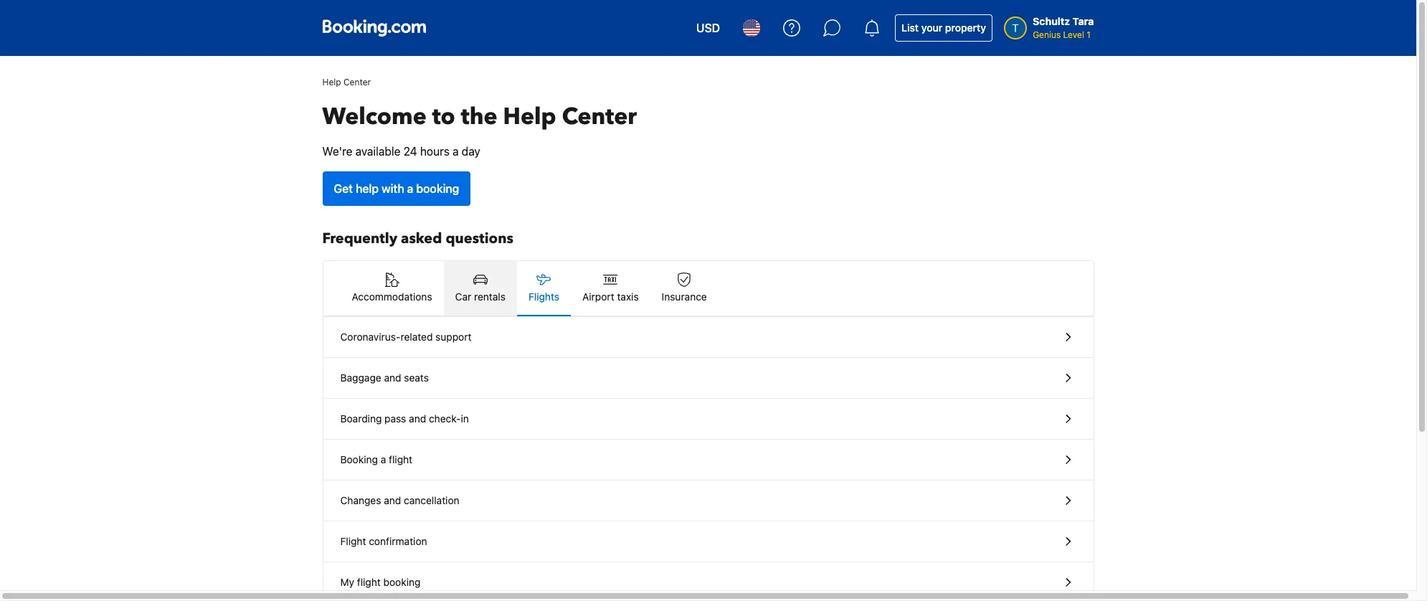 Task type: vqa. For each thing, say whether or not it's contained in the screenshot.
left $283.27
no



Task type: locate. For each thing, give the bounding box(es) containing it.
flights button
[[517, 261, 571, 316]]

and left seats
[[384, 372, 401, 384]]

get
[[334, 182, 353, 195]]

flight inside my flight booking button
[[357, 576, 381, 588]]

0 vertical spatial and
[[384, 372, 401, 384]]

flight inside booking a flight button
[[389, 453, 412, 465]]

insurance
[[662, 290, 707, 303]]

pass
[[385, 412, 406, 425]]

list your property link
[[895, 14, 993, 42]]

boarding pass and check-in button
[[323, 399, 1093, 440]]

level
[[1063, 29, 1084, 40]]

and
[[384, 372, 401, 384], [409, 412, 426, 425], [384, 494, 401, 506]]

help right the the
[[503, 101, 556, 133]]

changes
[[340, 494, 381, 506]]

1 vertical spatial help
[[503, 101, 556, 133]]

1 horizontal spatial flight
[[389, 453, 412, 465]]

cancellation
[[404, 494, 459, 506]]

1 vertical spatial and
[[409, 412, 426, 425]]

questions
[[446, 229, 514, 248]]

related
[[401, 331, 433, 343]]

0 vertical spatial help
[[322, 77, 341, 87]]

tab list
[[323, 261, 1093, 317]]

0 vertical spatial center
[[344, 77, 371, 87]]

frequently asked questions
[[322, 229, 514, 248]]

flight right my
[[357, 576, 381, 588]]

flight confirmation
[[340, 535, 427, 547]]

car
[[455, 290, 471, 303]]

schultz
[[1033, 15, 1070, 27]]

flight
[[340, 535, 366, 547]]

1 vertical spatial flight
[[357, 576, 381, 588]]

and right pass
[[409, 412, 426, 425]]

0 vertical spatial a
[[453, 145, 459, 158]]

flight up changes and cancellation at bottom left
[[389, 453, 412, 465]]

rentals
[[474, 290, 506, 303]]

0 horizontal spatial help
[[322, 77, 341, 87]]

car rentals
[[455, 290, 506, 303]]

help
[[356, 182, 379, 195]]

usd button
[[688, 11, 729, 45]]

list your property
[[902, 22, 986, 34]]

we're available 24 hours a day
[[322, 145, 480, 158]]

booking down confirmation
[[383, 576, 421, 588]]

flight
[[389, 453, 412, 465], [357, 576, 381, 588]]

boarding pass and check-in
[[340, 412, 469, 425]]

and right changes
[[384, 494, 401, 506]]

get help with a booking
[[334, 182, 459, 195]]

0 vertical spatial flight
[[389, 453, 412, 465]]

0 horizontal spatial flight
[[357, 576, 381, 588]]

1 horizontal spatial center
[[562, 101, 637, 133]]

welcome
[[322, 101, 427, 133]]

a
[[453, 145, 459, 158], [407, 182, 413, 195], [381, 453, 386, 465]]

flights
[[529, 290, 559, 303]]

tab list containing accommodations
[[323, 261, 1093, 317]]

baggage
[[340, 372, 381, 384]]

booking
[[416, 182, 459, 195], [383, 576, 421, 588]]

in
[[461, 412, 469, 425]]

flight confirmation button
[[323, 521, 1093, 562]]

0 horizontal spatial center
[[344, 77, 371, 87]]

help
[[322, 77, 341, 87], [503, 101, 556, 133]]

coronavirus-related support button
[[323, 317, 1093, 358]]

my
[[340, 576, 354, 588]]

confirmation
[[369, 535, 427, 547]]

2 vertical spatial and
[[384, 494, 401, 506]]

airport taxis
[[582, 290, 639, 303]]

a right booking
[[381, 453, 386, 465]]

and inside baggage and seats button
[[384, 372, 401, 384]]

asked
[[401, 229, 442, 248]]

a left "day"
[[453, 145, 459, 158]]

taxis
[[617, 290, 639, 303]]

0 horizontal spatial a
[[381, 453, 386, 465]]

help up the welcome
[[322, 77, 341, 87]]

your
[[921, 22, 943, 34]]

a right with
[[407, 182, 413, 195]]

baggage and seats button
[[323, 358, 1093, 399]]

1 horizontal spatial a
[[407, 182, 413, 195]]

and inside changes and cancellation 'button'
[[384, 494, 401, 506]]

center
[[344, 77, 371, 87], [562, 101, 637, 133]]

2 vertical spatial a
[[381, 453, 386, 465]]

booking down hours
[[416, 182, 459, 195]]

1 horizontal spatial help
[[503, 101, 556, 133]]

booking.com online hotel reservations image
[[322, 19, 426, 37]]



Task type: describe. For each thing, give the bounding box(es) containing it.
changes and cancellation button
[[323, 481, 1093, 521]]

support
[[435, 331, 472, 343]]

24
[[404, 145, 417, 158]]

the
[[461, 101, 497, 133]]

check-
[[429, 412, 461, 425]]

changes and cancellation
[[340, 494, 459, 506]]

help center
[[322, 77, 371, 87]]

get help with a booking button
[[322, 171, 471, 206]]

we're
[[322, 145, 353, 158]]

with
[[382, 182, 404, 195]]

to
[[432, 101, 455, 133]]

coronavirus-related support
[[340, 331, 472, 343]]

welcome to the help center
[[322, 101, 637, 133]]

schultz tara genius level 1
[[1033, 15, 1094, 40]]

coronavirus-
[[340, 331, 401, 343]]

boarding
[[340, 412, 382, 425]]

booking a flight button
[[323, 440, 1093, 481]]

my flight booking
[[340, 576, 421, 588]]

available
[[356, 145, 401, 158]]

day
[[462, 145, 480, 158]]

hours
[[420, 145, 450, 158]]

1
[[1087, 29, 1091, 40]]

frequently
[[322, 229, 397, 248]]

insurance button
[[650, 261, 718, 316]]

list
[[902, 22, 919, 34]]

booking a flight
[[340, 453, 412, 465]]

seats
[[404, 372, 429, 384]]

booking
[[340, 453, 378, 465]]

baggage and seats
[[340, 372, 429, 384]]

airport
[[582, 290, 614, 303]]

and for cancellation
[[384, 494, 401, 506]]

tara
[[1073, 15, 1094, 27]]

my flight booking button
[[323, 562, 1093, 601]]

car rentals button
[[444, 261, 517, 316]]

1 vertical spatial a
[[407, 182, 413, 195]]

1 vertical spatial booking
[[383, 576, 421, 588]]

and inside boarding pass and check-in button
[[409, 412, 426, 425]]

airport taxis button
[[571, 261, 650, 316]]

1 vertical spatial center
[[562, 101, 637, 133]]

property
[[945, 22, 986, 34]]

accommodations button
[[340, 261, 444, 316]]

and for seats
[[384, 372, 401, 384]]

accommodations
[[352, 290, 432, 303]]

genius
[[1033, 29, 1061, 40]]

usd
[[696, 22, 720, 34]]

0 vertical spatial booking
[[416, 182, 459, 195]]

2 horizontal spatial a
[[453, 145, 459, 158]]



